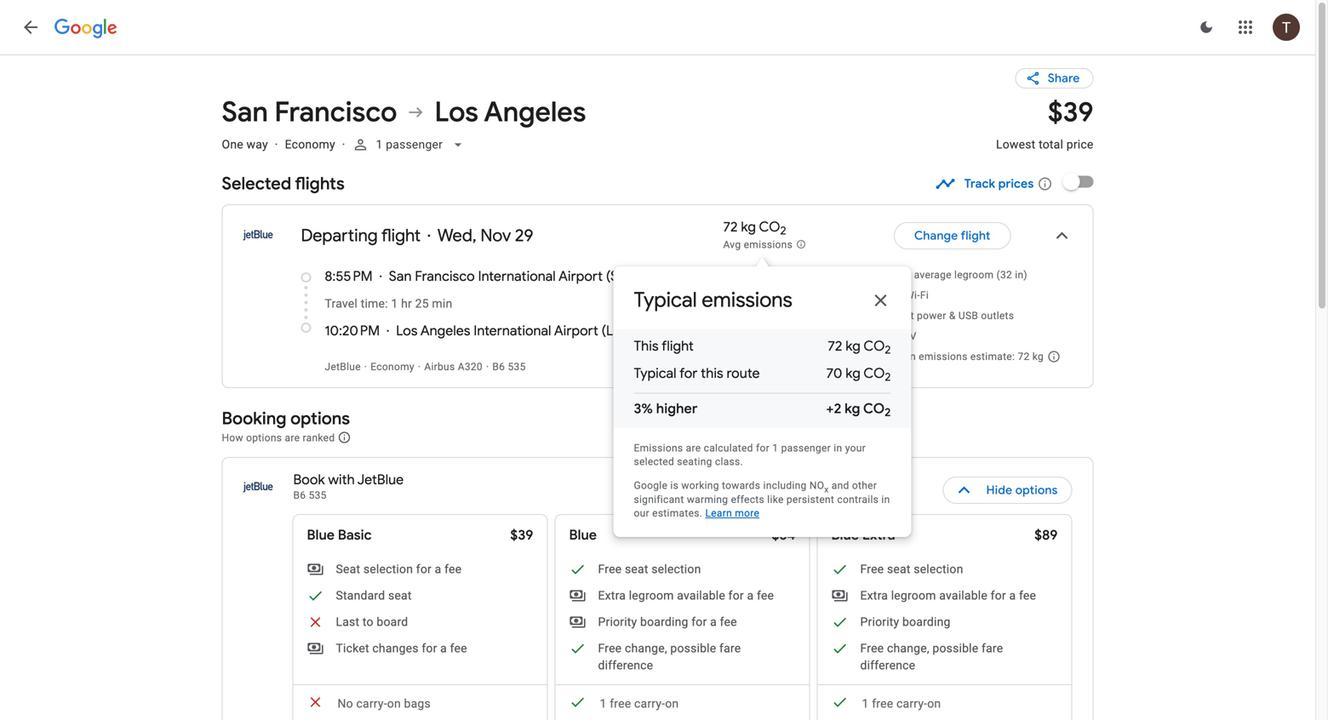 Task type: describe. For each thing, give the bounding box(es) containing it.
flights
[[295, 173, 345, 195]]

estimates.
[[652, 507, 703, 519]]

like
[[767, 494, 784, 506]]

your
[[845, 442, 866, 454]]

other
[[852, 480, 877, 492]]

change, for blue
[[625, 641, 667, 656]]

close dialog image
[[870, 290, 891, 311]]

book with jetblue b6 535
[[293, 471, 404, 501]]

learn more link
[[705, 507, 760, 519]]

kg for +2 kg co
[[845, 400, 860, 417]]

 image right a320
[[486, 361, 489, 373]]

power
[[917, 310, 946, 322]]

contrails
[[837, 494, 879, 506]]

blue basic
[[307, 527, 372, 544]]

flight for departing flight
[[381, 225, 421, 246]]

live tv
[[882, 330, 917, 342]]

Arrival time: 10:20 PM. text field
[[325, 322, 380, 340]]

a for ticket changes for a fee
[[440, 641, 447, 656]]

$64
[[772, 527, 796, 544]]

bags
[[404, 697, 431, 711]]

boarding for blue
[[640, 615, 688, 629]]

estimate:
[[970, 351, 1015, 363]]

$39 lowest total price
[[996, 95, 1094, 152]]

no carry-on bags
[[338, 697, 431, 711]]

selection for blue extra
[[914, 562, 963, 576]]

San Francisco to Los Angeles text field
[[222, 95, 976, 130]]

 image left airbus
[[418, 361, 421, 373]]

emissions are calculated for 1 passenger in your selected seating class.
[[634, 442, 866, 468]]

emissions
[[634, 442, 683, 454]]

kg for 70 kg co
[[846, 365, 861, 382]]

to
[[363, 615, 374, 629]]

ticket
[[336, 641, 369, 656]]

priority boarding for a fee
[[598, 615, 737, 629]]

airbus a320
[[424, 361, 483, 373]]

more
[[735, 507, 760, 519]]

are inside emissions are calculated for 1 passenger in your selected seating class.
[[686, 442, 701, 454]]

1 inside popup button
[[376, 137, 383, 152]]

extra for blue
[[598, 589, 626, 603]]

free up priority boarding for a fee
[[598, 562, 622, 576]]

kg right estimate:
[[1032, 351, 1044, 363]]

b6
[[293, 490, 306, 501]]

learn more about booking options element
[[338, 428, 351, 447]]

8:55 pm
[[325, 268, 373, 285]]

booking
[[222, 408, 286, 430]]

board
[[377, 615, 408, 629]]

san for san francisco
[[222, 95, 268, 130]]

1 inside emissions are calculated for 1 passenger in your selected seating class.
[[772, 442, 778, 454]]

extra legroom available for a fee for blue
[[598, 589, 774, 603]]

70
[[826, 365, 842, 382]]

emissions for carbon
[[919, 351, 968, 363]]

los for los angeles international airport (lax)
[[396, 322, 418, 340]]

$39 for $39
[[510, 527, 533, 544]]

angeles for los angeles
[[484, 95, 586, 130]]

72 kg co 2 typical for this route
[[634, 338, 891, 382]]

travel time: 1 hr 25 min
[[325, 297, 452, 311]]

this
[[701, 365, 723, 382]]

72 for 72 kg co 2
[[723, 218, 738, 236]]

b6 535
[[492, 361, 526, 373]]

fee for seat selection for a fee
[[445, 562, 462, 576]]

priority boarding
[[860, 615, 951, 629]]

with
[[328, 471, 355, 489]]

live
[[882, 330, 901, 342]]

none text field 39 us dollars
[[996, 95, 1094, 167]]

airbus
[[424, 361, 455, 373]]

loading results progress bar
[[0, 54, 1315, 58]]

fee for ticket changes for a fee
[[450, 641, 467, 656]]

main content containing san francisco
[[222, 54, 1094, 720]]

learn
[[705, 507, 732, 519]]

basic
[[338, 527, 372, 544]]

2 for 72 kg co
[[780, 224, 786, 238]]

airport for (sfo)
[[559, 268, 603, 285]]

1 passenger button
[[345, 124, 474, 165]]

in-seat power & usb outlets
[[882, 310, 1014, 322]]

last to board
[[336, 615, 408, 629]]

free down blue extra
[[860, 562, 884, 576]]

airport for (lax)
[[554, 322, 598, 340]]

including
[[763, 480, 807, 492]]

ticket changes for a fee
[[336, 641, 467, 656]]

is
[[670, 480, 679, 492]]

kg for 72 kg co
[[741, 218, 756, 236]]

priority for blue
[[598, 615, 637, 629]]

72 for 72 kg co 2 typical for this route
[[828, 338, 842, 355]]

selected
[[634, 456, 674, 468]]

on for blue extra
[[927, 697, 941, 711]]

carbon
[[882, 351, 916, 363]]

free left wi-
[[882, 289, 902, 301]]

0 horizontal spatial are
[[285, 432, 300, 444]]

blue for blue extra
[[831, 527, 859, 544]]

in)
[[1015, 269, 1027, 281]]

Flight number B6 535 text field
[[293, 490, 327, 501]]

29
[[515, 225, 533, 246]]

seat
[[336, 562, 360, 576]]

track
[[964, 176, 995, 192]]

25
[[415, 297, 429, 311]]

share
[[1048, 71, 1080, 86]]

emissions for typical
[[702, 287, 792, 313]]

lowest
[[996, 137, 1036, 152]]

blue for blue
[[569, 527, 597, 544]]

no
[[338, 697, 353, 711]]

for inside 72 kg co 2 typical for this route
[[679, 365, 698, 382]]

emissions for avg
[[744, 239, 793, 251]]

book
[[293, 471, 325, 489]]

change
[[914, 228, 958, 243]]

ranked
[[303, 432, 335, 444]]

co for +2 kg co
[[863, 400, 885, 417]]

kg inside 72 kg co 2 typical for this route
[[846, 338, 861, 355]]

possible for $89
[[933, 641, 979, 656]]

total
[[1039, 137, 1063, 152]]

warming
[[687, 494, 728, 506]]

learn more about tracked prices image
[[1037, 176, 1053, 192]]

options for how
[[246, 432, 282, 444]]

angeles for los angeles international airport (lax)
[[420, 322, 470, 340]]

in inside and other significant warming effects like persistent contrails in our estimates.
[[881, 494, 890, 506]]

change, for blue extra
[[887, 641, 929, 656]]

san for san francisco international airport (sfo)
[[389, 268, 412, 285]]

international for angeles
[[474, 322, 551, 340]]

above average legroom (32 in)
[[882, 269, 1027, 281]]

a for seat selection for a fee
[[435, 562, 441, 576]]

and other significant warming effects like persistent contrails in our estimates.
[[634, 480, 890, 519]]

wed, nov 29
[[437, 225, 533, 246]]

1 passenger
[[376, 137, 443, 152]]

on for blue
[[665, 697, 679, 711]]

x
[[824, 484, 829, 494]]

free change, possible fare difference for blue
[[598, 641, 741, 673]]

(lax)
[[602, 322, 636, 340]]

class.
[[715, 456, 743, 468]]

free for blue
[[610, 697, 631, 711]]

standard seat
[[336, 589, 412, 603]]

free seat selection for blue extra
[[860, 562, 963, 576]]

this flight
[[634, 338, 694, 355]]

hr
[[401, 297, 412, 311]]

hide
[[986, 483, 1012, 498]]

carry- for blue
[[634, 697, 665, 711]]

fee for priority boarding for a fee
[[720, 615, 737, 629]]

blue extra
[[831, 527, 895, 544]]

fare for $64
[[719, 641, 741, 656]]

difference for blue
[[598, 659, 653, 673]]

last
[[336, 615, 359, 629]]

how options are ranked
[[222, 432, 338, 444]]

min
[[432, 297, 452, 311]]

2 for +2 kg co
[[885, 405, 891, 420]]

tv
[[903, 330, 917, 342]]

significant
[[634, 494, 684, 506]]



Task type: locate. For each thing, give the bounding box(es) containing it.
1 available from the left
[[677, 589, 725, 603]]

0 horizontal spatial los
[[396, 322, 418, 340]]

hide options button
[[943, 470, 1072, 511]]

in left your
[[834, 442, 842, 454]]

1 vertical spatial typical
[[634, 365, 677, 382]]

2 1 free carry-on from the left
[[862, 697, 941, 711]]

available for $89
[[939, 589, 988, 603]]

free change, possible fare difference for blue extra
[[860, 641, 1003, 673]]

co inside 72 kg co 2
[[759, 218, 780, 236]]

0 horizontal spatial economy
[[285, 137, 335, 152]]

seat down blue extra
[[887, 562, 911, 576]]

0 horizontal spatial francisco
[[274, 95, 397, 130]]

flight for this flight
[[662, 338, 694, 355]]

airport left the (lax) in the left top of the page
[[554, 322, 598, 340]]

2 horizontal spatial selection
[[914, 562, 963, 576]]

this
[[634, 338, 659, 355]]

2 inside 72 kg co 2 typical for this route
[[885, 343, 891, 357]]

carbon emissions estimate: 72 kg
[[882, 351, 1044, 363]]

passenger inside popup button
[[386, 137, 443, 152]]

2 horizontal spatial legroom
[[954, 269, 994, 281]]

0 horizontal spatial extra legroom available for a fee
[[598, 589, 774, 603]]

+2 kg co 2
[[826, 400, 891, 420]]

boarding for blue extra
[[902, 615, 951, 629]]

0 vertical spatial in
[[834, 442, 842, 454]]

learn more
[[705, 507, 760, 519]]

extra up priority boarding
[[860, 589, 888, 603]]

extra legroom available for a fee up priority boarding for a fee
[[598, 589, 774, 603]]

how
[[222, 432, 243, 444]]

None text field
[[996, 95, 1094, 167], [634, 442, 891, 519], [634, 442, 891, 519]]

legroom up priority boarding for a fee
[[629, 589, 674, 603]]

los
[[435, 95, 478, 130], [396, 322, 418, 340]]

1 carry- from the left
[[356, 697, 387, 711]]

flight right change
[[961, 228, 991, 243]]

extra for blue extra
[[860, 589, 888, 603]]

70 kg co 2
[[826, 365, 891, 385]]

co up 70 kg co 2
[[864, 338, 885, 355]]

Departure time: 8:55 PM. text field
[[325, 268, 373, 285]]

fare
[[719, 641, 741, 656], [982, 641, 1003, 656]]

1
[[376, 137, 383, 152], [391, 297, 398, 311], [772, 442, 778, 454], [600, 697, 607, 711], [862, 697, 869, 711]]

selection up priority boarding
[[914, 562, 963, 576]]

co inside 70 kg co 2
[[864, 365, 885, 382]]

our
[[634, 507, 649, 519]]

kg inside +2 kg co 2
[[845, 400, 860, 417]]

1 horizontal spatial boarding
[[902, 615, 951, 629]]

los up 1 passenger
[[435, 95, 478, 130]]

main content
[[222, 54, 1094, 720]]

typical up this flight
[[634, 287, 697, 313]]

1 horizontal spatial los
[[435, 95, 478, 130]]

1 vertical spatial jetblue
[[357, 471, 404, 489]]

0 horizontal spatial free
[[610, 697, 631, 711]]

2 carry- from the left
[[634, 697, 665, 711]]

2 down the carbon
[[885, 370, 891, 385]]

1 horizontal spatial san
[[389, 268, 412, 285]]

3 carry- from the left
[[896, 697, 927, 711]]

1 vertical spatial international
[[474, 322, 551, 340]]

1 horizontal spatial 72
[[828, 338, 842, 355]]

72 up avg
[[723, 218, 738, 236]]

2 free change, possible fare difference from the left
[[860, 641, 1003, 673]]

1 horizontal spatial possible
[[933, 641, 979, 656]]

carbon emissions estimate: 72 kilograms element
[[882, 351, 1044, 363]]

0 horizontal spatial legroom
[[629, 589, 674, 603]]

free wi-fi
[[882, 289, 929, 301]]

jetblue right with on the left of the page
[[357, 471, 404, 489]]

0 horizontal spatial passenger
[[386, 137, 443, 152]]

available up priority boarding for a fee
[[677, 589, 725, 603]]

1 horizontal spatial extra legroom available for a fee
[[860, 589, 1036, 603]]

1 horizontal spatial francisco
[[415, 268, 475, 285]]

0 horizontal spatial blue
[[307, 527, 335, 544]]

co for 70 kg co
[[864, 365, 885, 382]]

0 horizontal spatial boarding
[[640, 615, 688, 629]]

1 vertical spatial economy
[[371, 361, 415, 373]]

0 vertical spatial san
[[222, 95, 268, 130]]

1 vertical spatial francisco
[[415, 268, 475, 285]]

2 vertical spatial options
[[1015, 483, 1058, 498]]

3% higher
[[634, 400, 698, 417]]

1 horizontal spatial difference
[[860, 659, 915, 673]]

2 inside 70 kg co 2
[[885, 370, 891, 385]]

flight for change flight
[[961, 228, 991, 243]]

0 vertical spatial options
[[290, 408, 350, 430]]

1 boarding from the left
[[640, 615, 688, 629]]

0 horizontal spatial $39
[[510, 527, 533, 544]]

flight right this
[[662, 338, 694, 355]]

$89
[[1034, 527, 1058, 544]]

1 vertical spatial airport
[[554, 322, 598, 340]]

+2
[[826, 400, 841, 417]]

2 horizontal spatial flight
[[961, 228, 991, 243]]

1 horizontal spatial fare
[[982, 641, 1003, 656]]

1 horizontal spatial economy
[[371, 361, 415, 373]]

carry- for blue extra
[[896, 697, 927, 711]]

economy
[[285, 137, 335, 152], [371, 361, 415, 373]]

fare for $89
[[982, 641, 1003, 656]]

extra up priority boarding for a fee
[[598, 589, 626, 603]]

wed,
[[437, 225, 477, 246]]

&
[[949, 310, 956, 322]]

1 horizontal spatial free change, possible fare difference
[[860, 641, 1003, 673]]

and
[[832, 480, 849, 492]]

san francisco international airport (sfo)
[[389, 268, 641, 285]]

one
[[222, 137, 243, 152]]

for
[[679, 365, 698, 382], [756, 442, 770, 454], [416, 562, 432, 576], [728, 589, 744, 603], [991, 589, 1006, 603], [691, 615, 707, 629], [422, 641, 437, 656]]

international for francisco
[[478, 268, 556, 285]]

0 vertical spatial emissions
[[744, 239, 793, 251]]

legroom
[[954, 269, 994, 281], [629, 589, 674, 603], [891, 589, 936, 603]]

1 horizontal spatial passenger
[[781, 442, 831, 454]]

1 change, from the left
[[625, 641, 667, 656]]

(sfo)
[[606, 268, 641, 285]]

0 horizontal spatial san
[[222, 95, 268, 130]]

seat down 'seat selection for a fee' on the bottom left
[[388, 589, 412, 603]]

usb
[[959, 310, 978, 322]]

francisco for san francisco international airport (sfo)
[[415, 268, 475, 285]]

options right hide
[[1015, 483, 1058, 498]]

economy down 'san francisco'
[[285, 137, 335, 152]]

airport
[[559, 268, 603, 285], [554, 322, 598, 340]]

0 horizontal spatial priority
[[598, 615, 637, 629]]

1 selection from the left
[[363, 562, 413, 576]]

in-
[[882, 310, 894, 322]]

a for priority boarding for a fee
[[710, 615, 717, 629]]

2 inside +2 kg co 2
[[885, 405, 891, 420]]

departing flight
[[301, 225, 421, 246]]

1 possible from the left
[[670, 641, 716, 656]]

2 horizontal spatial on
[[927, 697, 941, 711]]

go back image
[[20, 17, 41, 37]]

working
[[681, 480, 719, 492]]

1 vertical spatial options
[[246, 432, 282, 444]]

options down booking
[[246, 432, 282, 444]]

typical inside 72 kg co 2 typical for this route
[[634, 365, 677, 382]]

seating
[[677, 456, 712, 468]]

2 selection from the left
[[651, 562, 701, 576]]

flight inside typical emissions dialog
[[662, 338, 694, 355]]

nov
[[480, 225, 511, 246]]

francisco for san francisco
[[274, 95, 397, 130]]

0 horizontal spatial flight
[[381, 225, 421, 246]]

1 vertical spatial passenger
[[781, 442, 831, 454]]

1 vertical spatial angeles
[[420, 322, 470, 340]]

legroom left "(32"
[[954, 269, 994, 281]]

free change, possible fare difference down priority boarding
[[860, 641, 1003, 673]]

kg up 70 kg co 2
[[846, 338, 861, 355]]

kg right +2
[[845, 400, 860, 417]]

0 horizontal spatial options
[[246, 432, 282, 444]]

$39 for $39 lowest total price
[[1048, 95, 1094, 130]]

2 available from the left
[[939, 589, 988, 603]]

2 up avg emissions
[[780, 224, 786, 238]]

1 free carry-on for blue
[[600, 697, 679, 711]]

0 vertical spatial typical
[[634, 287, 697, 313]]

1 horizontal spatial 1 free carry-on
[[862, 697, 941, 711]]

0 vertical spatial passenger
[[386, 137, 443, 152]]

kg
[[741, 218, 756, 236], [846, 338, 861, 355], [1032, 351, 1044, 363], [846, 365, 861, 382], [845, 400, 860, 417]]

0 horizontal spatial on
[[387, 697, 401, 711]]

2 priority from the left
[[860, 615, 899, 629]]

los down "hr"
[[396, 322, 418, 340]]

1 vertical spatial san
[[389, 268, 412, 285]]

legroom for blue extra
[[891, 589, 936, 603]]

2 horizontal spatial options
[[1015, 483, 1058, 498]]

options for hide
[[1015, 483, 1058, 498]]

kg right 70
[[846, 365, 861, 382]]

 image
[[275, 137, 278, 152], [342, 137, 345, 152], [418, 361, 421, 373], [486, 361, 489, 373]]

change, down priority boarding for a fee
[[625, 641, 667, 656]]

0 vertical spatial angeles
[[484, 95, 586, 130]]

typical down this flight
[[634, 365, 677, 382]]

change, down priority boarding
[[887, 641, 929, 656]]

in right contrails
[[881, 494, 890, 506]]

0 vertical spatial los
[[435, 95, 478, 130]]

0 vertical spatial economy
[[285, 137, 335, 152]]

1 vertical spatial $39
[[510, 527, 533, 544]]

extra down contrails
[[862, 527, 895, 544]]

jetblue
[[325, 361, 361, 373], [357, 471, 404, 489]]

co down 70 kg co 2
[[863, 400, 885, 417]]

difference down priority boarding
[[860, 659, 915, 673]]

1 free seat selection from the left
[[598, 562, 701, 576]]

2 down the "live"
[[885, 343, 891, 357]]

0 horizontal spatial available
[[677, 589, 725, 603]]

carry- down priority boarding
[[896, 697, 927, 711]]

1 horizontal spatial available
[[939, 589, 988, 603]]

francisco up min
[[415, 268, 475, 285]]

google is working towards including no x
[[634, 480, 829, 494]]

free seat selection for blue
[[598, 562, 701, 576]]

jetblue inside book with jetblue b6 535
[[357, 471, 404, 489]]

co down the carbon
[[864, 365, 885, 382]]

3 blue from the left
[[831, 527, 859, 544]]

flight inside button
[[961, 228, 991, 243]]

difference down priority boarding for a fee
[[598, 659, 653, 673]]

san up "hr"
[[389, 268, 412, 285]]

francisco up "flights"
[[274, 95, 397, 130]]

2 horizontal spatial 72
[[1018, 351, 1030, 363]]

possible down priority boarding
[[933, 641, 979, 656]]

extra legroom available for a fee for blue extra
[[860, 589, 1036, 603]]

none text field containing $39
[[996, 95, 1094, 167]]

price
[[1067, 137, 1094, 152]]

fee
[[445, 562, 462, 576], [757, 589, 774, 603], [1019, 589, 1036, 603], [720, 615, 737, 629], [450, 641, 467, 656]]

track prices
[[964, 176, 1034, 192]]

in inside emissions are calculated for 1 passenger in your selected seating class.
[[834, 442, 842, 454]]

1 horizontal spatial flight
[[662, 338, 694, 355]]

legroom up priority boarding
[[891, 589, 936, 603]]

0 horizontal spatial free seat selection
[[598, 562, 701, 576]]

2 free seat selection from the left
[[860, 562, 963, 576]]

kg inside 70 kg co 2
[[846, 365, 861, 382]]

options inside hide options dropdown button
[[1015, 483, 1058, 498]]

2 extra legroom available for a fee from the left
[[860, 589, 1036, 603]]

1 horizontal spatial carry-
[[634, 697, 665, 711]]

1 fare from the left
[[719, 641, 741, 656]]

options up ranked
[[290, 408, 350, 430]]

available up priority boarding
[[939, 589, 988, 603]]

flight left wed,
[[381, 225, 421, 246]]

learn more about booking options image
[[338, 431, 351, 444]]

share button
[[1015, 68, 1094, 89]]

possible
[[670, 641, 716, 656], [933, 641, 979, 656]]

co up avg emissions
[[759, 218, 780, 236]]

0 vertical spatial airport
[[559, 268, 603, 285]]

for inside emissions are calculated for 1 passenger in your selected seating class.
[[756, 442, 770, 454]]

are up 'seating'
[[686, 442, 701, 454]]

2 blue from the left
[[569, 527, 597, 544]]

carry- down priority boarding for a fee
[[634, 697, 665, 711]]

3 selection from the left
[[914, 562, 963, 576]]

1 free carry-on for blue extra
[[862, 697, 941, 711]]

1 horizontal spatial blue
[[569, 527, 597, 544]]

international up b6 535
[[474, 322, 551, 340]]

10:20 pm
[[325, 322, 380, 340]]

route
[[727, 365, 760, 382]]

3 on from the left
[[927, 697, 941, 711]]

booking options
[[222, 408, 350, 430]]

flight
[[381, 225, 421, 246], [961, 228, 991, 243], [662, 338, 694, 355]]

3%
[[634, 400, 653, 417]]

2 free from the left
[[872, 697, 893, 711]]

1 on from the left
[[387, 697, 401, 711]]

2 change, from the left
[[887, 641, 929, 656]]

2 vertical spatial emissions
[[919, 351, 968, 363]]

1 horizontal spatial $39
[[1048, 95, 1094, 130]]

1 horizontal spatial are
[[686, 442, 701, 454]]

airport left (sfo) on the left top of the page
[[559, 268, 603, 285]]

free down priority boarding for a fee
[[598, 641, 622, 656]]

extra
[[862, 527, 895, 544], [598, 589, 626, 603], [860, 589, 888, 603]]

los angeles international airport (lax)
[[396, 322, 636, 340]]

extra legroom available for a fee up priority boarding
[[860, 589, 1036, 603]]

2 fare from the left
[[982, 641, 1003, 656]]

0 horizontal spatial carry-
[[356, 697, 387, 711]]

72 inside 72 kg co 2 typical for this route
[[828, 338, 842, 355]]

0 vertical spatial francisco
[[274, 95, 397, 130]]

1 horizontal spatial on
[[665, 697, 679, 711]]

free down priority boarding
[[860, 641, 884, 656]]

1 blue from the left
[[307, 527, 335, 544]]

wi-
[[905, 289, 920, 301]]

1 horizontal spatial angeles
[[484, 95, 586, 130]]

0 horizontal spatial possible
[[670, 641, 716, 656]]

blue for blue basic
[[307, 527, 335, 544]]

economy left airbus
[[371, 361, 415, 373]]

seat down free wi-fi
[[894, 310, 914, 322]]

1 vertical spatial los
[[396, 322, 418, 340]]

0 vertical spatial international
[[478, 268, 556, 285]]

co inside +2 kg co 2
[[863, 400, 885, 417]]

$39 inside $39 lowest total price
[[1048, 95, 1094, 130]]

selected flights
[[222, 173, 345, 195]]

fi
[[920, 289, 929, 301]]

39 us dollars element
[[1048, 95, 1094, 130]]

selection up priority boarding for a fee
[[651, 562, 701, 576]]

towards
[[722, 480, 760, 492]]

1 horizontal spatial priority
[[860, 615, 899, 629]]

google
[[634, 480, 668, 492]]

los for los angeles
[[435, 95, 478, 130]]

international down 29
[[478, 268, 556, 285]]

los angeles
[[435, 95, 586, 130]]

 image right way
[[275, 137, 278, 152]]

emissions down 72 kg co 2
[[744, 239, 793, 251]]

1 1 free carry-on from the left
[[600, 697, 679, 711]]

1 horizontal spatial change,
[[887, 641, 929, 656]]

average
[[914, 269, 952, 281]]

1 vertical spatial emissions
[[702, 287, 792, 313]]

0 horizontal spatial difference
[[598, 659, 653, 673]]

0 vertical spatial $39
[[1048, 95, 1094, 130]]

0 vertical spatial jetblue
[[325, 361, 361, 373]]

selection up standard seat
[[363, 562, 413, 576]]

0 horizontal spatial fare
[[719, 641, 741, 656]]

1 difference from the left
[[598, 659, 653, 673]]

difference for blue extra
[[860, 659, 915, 673]]

possible for $64
[[670, 641, 716, 656]]

72 right estimate:
[[1018, 351, 1030, 363]]

free seat selection up priority boarding
[[860, 562, 963, 576]]

legroom for blue
[[629, 589, 674, 603]]

1 free from the left
[[610, 697, 631, 711]]

avg
[[723, 239, 741, 251]]

options for booking
[[290, 408, 350, 430]]

jetblue down 10:20 pm text field
[[325, 361, 361, 373]]

72 inside 72 kg co 2
[[723, 218, 738, 236]]

1 vertical spatial in
[[881, 494, 890, 506]]

2 typical from the top
[[634, 365, 677, 382]]

outlets
[[981, 310, 1014, 322]]

options
[[290, 408, 350, 430], [246, 432, 282, 444], [1015, 483, 1058, 498]]

1 horizontal spatial legroom
[[891, 589, 936, 603]]

free for blue extra
[[872, 697, 893, 711]]

72 up 70
[[828, 338, 842, 355]]

co inside 72 kg co 2 typical for this route
[[864, 338, 885, 355]]

2 inside 72 kg co 2
[[780, 224, 786, 238]]

1 extra legroom available for a fee from the left
[[598, 589, 774, 603]]

a
[[435, 562, 441, 576], [747, 589, 754, 603], [1009, 589, 1016, 603], [710, 615, 717, 629], [440, 641, 447, 656]]

0 horizontal spatial angeles
[[420, 322, 470, 340]]

typical emissions dialog
[[613, 251, 911, 537]]

emissions down "in-seat power & usb outlets" in the right of the page
[[919, 351, 968, 363]]

2 for 70 kg co
[[885, 370, 891, 385]]

are down booking options
[[285, 432, 300, 444]]

prices
[[998, 176, 1034, 192]]

san francisco
[[222, 95, 397, 130]]

selection for blue
[[651, 562, 701, 576]]

2 difference from the left
[[860, 659, 915, 673]]

co for 72 kg co
[[759, 218, 780, 236]]

in
[[834, 442, 842, 454], [881, 494, 890, 506]]

international
[[478, 268, 556, 285], [474, 322, 551, 340]]

1 priority from the left
[[598, 615, 637, 629]]

0 horizontal spatial in
[[834, 442, 842, 454]]

0 horizontal spatial change,
[[625, 641, 667, 656]]

san up the one way
[[222, 95, 268, 130]]

boarding
[[640, 615, 688, 629], [902, 615, 951, 629]]

0 horizontal spatial 72
[[723, 218, 738, 236]]

change appearance image
[[1186, 7, 1227, 48]]

 image up "flights"
[[342, 137, 345, 152]]

1 horizontal spatial options
[[290, 408, 350, 430]]

emissions inside dialog
[[702, 287, 792, 313]]

1 horizontal spatial free
[[872, 697, 893, 711]]

2 down 70 kg co 2
[[885, 405, 891, 420]]

possible down priority boarding for a fee
[[670, 641, 716, 656]]

standard
[[336, 589, 385, 603]]

way
[[246, 137, 268, 152]]

priority for blue extra
[[860, 615, 899, 629]]

1 typical from the top
[[634, 287, 697, 313]]

available for $64
[[677, 589, 725, 603]]

higher
[[656, 400, 698, 417]]

1 horizontal spatial selection
[[651, 562, 701, 576]]

seat down the our
[[625, 562, 648, 576]]

2 boarding from the left
[[902, 615, 951, 629]]

2 possible from the left
[[933, 641, 979, 656]]

0 horizontal spatial free change, possible fare difference
[[598, 641, 741, 673]]

1 horizontal spatial in
[[881, 494, 890, 506]]

seat
[[894, 310, 914, 322], [625, 562, 648, 576], [887, 562, 911, 576], [388, 589, 412, 603]]

2 on from the left
[[665, 697, 679, 711]]

free seat selection
[[598, 562, 701, 576], [860, 562, 963, 576]]

kg inside 72 kg co 2
[[741, 218, 756, 236]]

1 free change, possible fare difference from the left
[[598, 641, 741, 673]]

carry- right the no
[[356, 697, 387, 711]]

free change, possible fare difference down priority boarding for a fee
[[598, 641, 741, 673]]

effects
[[731, 494, 765, 506]]

travel
[[325, 297, 358, 311]]

emissions down avg emissions
[[702, 287, 792, 313]]

0 horizontal spatial 1 free carry-on
[[600, 697, 679, 711]]

 image
[[364, 361, 367, 373]]

0 horizontal spatial selection
[[363, 562, 413, 576]]

2 horizontal spatial blue
[[831, 527, 859, 544]]

2 horizontal spatial carry-
[[896, 697, 927, 711]]

kg up avg emissions
[[741, 218, 756, 236]]

1 horizontal spatial free seat selection
[[860, 562, 963, 576]]

free seat selection up priority boarding for a fee
[[598, 562, 701, 576]]

passenger inside emissions are calculated for 1 passenger in your selected seating class.
[[781, 442, 831, 454]]

one way
[[222, 137, 268, 152]]



Task type: vqa. For each thing, say whether or not it's contained in the screenshot.


